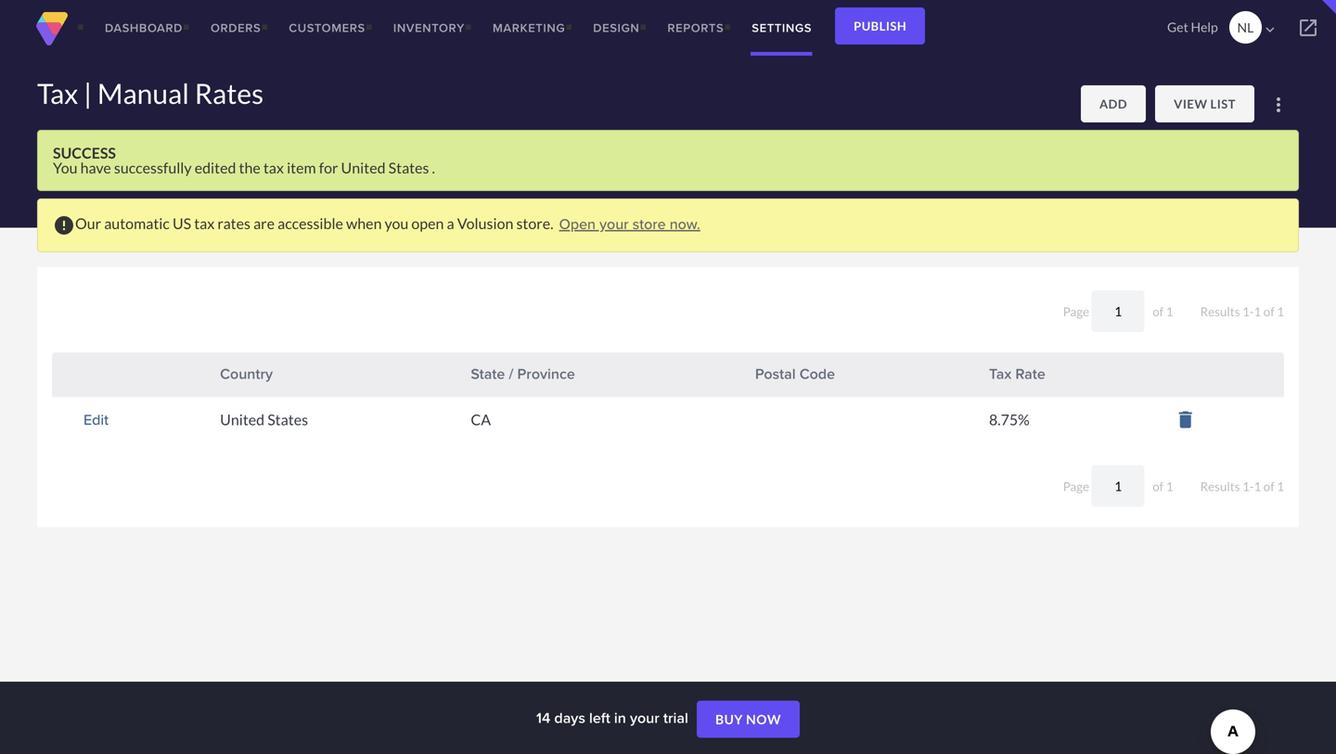 Task type: vqa. For each thing, say whether or not it's contained in the screenshot.
Graphic link
no



Task type: locate. For each thing, give the bounding box(es) containing it.
successfully
[[114, 159, 192, 177]]

view list link
[[1155, 85, 1255, 122]]

error our automatic us tax rates are accessible when you open a volusion store. open your store now.
[[53, 213, 701, 237]]

country
[[220, 363, 273, 385]]

nl
[[1237, 19, 1254, 35]]

have
[[80, 159, 111, 177]]

0 vertical spatial keyboard_arrow_right
[[1176, 302, 1198, 324]]

orders
[[211, 19, 261, 37]]

of
[[1153, 304, 1164, 319], [1264, 304, 1275, 319], [1153, 479, 1164, 494], [1264, 479, 1275, 494]]

1 - from the top
[[1250, 304, 1254, 319]]

1 vertical spatial of 1
[[1150, 479, 1176, 494]]

0 vertical spatial page
[[1063, 304, 1092, 319]]

keyboard_arrow_right link
[[1176, 302, 1198, 324], [1176, 477, 1198, 499]]

edit link
[[84, 409, 109, 431]]

0 vertical spatial results
[[1200, 304, 1240, 319]]

1 vertical spatial keyboard_arrow_right results 1 - 1 of 1
[[1176, 477, 1284, 499]]

your left store
[[600, 213, 629, 235]]

None text field
[[1092, 465, 1145, 507]]

1 vertical spatial tax
[[989, 363, 1012, 385]]

store.
[[516, 214, 554, 233]]

14
[[536, 707, 551, 729]]

1 of 1 from the top
[[1150, 304, 1176, 319]]

2 - from the top
[[1250, 479, 1254, 494]]

buy now link
[[697, 701, 800, 738]]

success
[[53, 144, 116, 162]]

keyboard_arrow_right results 1 - 1 of 1 for first "keyboard_arrow_right" link from the bottom of the page
[[1176, 477, 1284, 499]]

a
[[447, 214, 454, 233]]

0 horizontal spatial states
[[267, 411, 308, 429]]

keyboard_arrow_right results 1 - 1 of 1 for first "keyboard_arrow_right" link from the top of the page
[[1176, 302, 1284, 324]]

tax left rate
[[989, 363, 1012, 385]]

states
[[388, 159, 429, 177], [267, 411, 308, 429]]

our
[[75, 214, 101, 233]]

view
[[1174, 97, 1208, 111]]

us
[[173, 214, 191, 233]]

1 keyboard_arrow_right results 1 - 1 of 1 from the top
[[1176, 302, 1284, 324]]

success you have successfully edited the tax item for united states .
[[53, 144, 435, 177]]

2 keyboard_arrow_right results 1 - 1 of 1 from the top
[[1176, 477, 1284, 499]]

0 vertical spatial states
[[388, 159, 429, 177]]

0 vertical spatial keyboard_arrow_right link
[[1176, 302, 1198, 324]]

marketing
[[493, 19, 565, 37]]

1 keyboard_arrow_right from the top
[[1176, 302, 1198, 324]]

reports
[[668, 19, 724, 37]]

item
[[287, 159, 316, 177]]

.
[[432, 159, 435, 177]]

your
[[600, 213, 629, 235], [630, 707, 660, 729]]

0 vertical spatial keyboard_arrow_right results 1 - 1 of 1
[[1176, 302, 1284, 324]]

1 page from the top
[[1063, 304, 1092, 319]]

0 vertical spatial of 1
[[1150, 304, 1176, 319]]

2 results from the top
[[1200, 479, 1240, 494]]

tax right us
[[194, 214, 215, 233]]

get
[[1167, 19, 1189, 35]]

states inside success you have successfully edited the tax item for united states .
[[388, 159, 429, 177]]

customers
[[289, 19, 366, 37]]

of 1 for first "keyboard_arrow_right" link from the top of the page
[[1150, 304, 1176, 319]]

0 vertical spatial -
[[1250, 304, 1254, 319]]

tax left the |
[[37, 77, 78, 110]]

state / province
[[471, 363, 575, 385]]

-
[[1250, 304, 1254, 319], [1250, 479, 1254, 494]]

tax right the
[[263, 159, 284, 177]]

keyboard_arrow_right
[[1176, 302, 1198, 324], [1176, 477, 1198, 499]]

inventory
[[393, 19, 465, 37]]

- for first "keyboard_arrow_right" link from the bottom of the page
[[1250, 479, 1254, 494]]

of 1
[[1150, 304, 1176, 319], [1150, 479, 1176, 494]]

results
[[1200, 304, 1240, 319], [1200, 479, 1240, 494]]

your right in
[[630, 707, 660, 729]]

manual
[[97, 77, 189, 110]]

tax
[[263, 159, 284, 177], [194, 214, 215, 233]]

1 vertical spatial keyboard_arrow_right link
[[1176, 477, 1198, 499]]

2 keyboard_arrow_right from the top
[[1176, 477, 1198, 499]]

1 horizontal spatial united
[[341, 159, 386, 177]]

1 vertical spatial page
[[1063, 479, 1092, 494]]

1 vertical spatial -
[[1250, 479, 1254, 494]]

store
[[633, 213, 666, 235]]

0 horizontal spatial tax
[[37, 77, 78, 110]]

tax rate
[[989, 363, 1046, 385]]

0 vertical spatial united
[[341, 159, 386, 177]]

state
[[471, 363, 505, 385]]

postal code
[[755, 363, 835, 385]]

0 vertical spatial your
[[600, 213, 629, 235]]

1 horizontal spatial tax
[[263, 159, 284, 177]]

trial
[[663, 707, 688, 729]]

united right for
[[341, 159, 386, 177]]

0 horizontal spatial your
[[600, 213, 629, 235]]

now.
[[670, 213, 701, 235]]

open
[[411, 214, 444, 233]]

settings
[[752, 19, 812, 37]]

united
[[341, 159, 386, 177], [220, 411, 265, 429]]

1 horizontal spatial states
[[388, 159, 429, 177]]

1 vertical spatial keyboard_arrow_right
[[1176, 477, 1198, 499]]

buy now
[[715, 712, 781, 728]]

1 horizontal spatial tax
[[989, 363, 1012, 385]]

united states
[[220, 411, 308, 429]]

buy
[[715, 712, 743, 728]]

page
[[1063, 304, 1092, 319], [1063, 479, 1092, 494]]

1 horizontal spatial your
[[630, 707, 660, 729]]

open
[[559, 213, 596, 235]]

design
[[593, 19, 640, 37]]

0 horizontal spatial tax
[[194, 214, 215, 233]]

14 days left in your trial
[[536, 707, 692, 729]]

2 page from the top
[[1063, 479, 1092, 494]]

1 vertical spatial states
[[267, 411, 308, 429]]

united down country at the left
[[220, 411, 265, 429]]

0 vertical spatial tax
[[263, 159, 284, 177]]

1 results from the top
[[1200, 304, 1240, 319]]

states down country at the left
[[267, 411, 308, 429]]

keyboard_arrow_right results 1 - 1 of 1
[[1176, 302, 1284, 324], [1176, 477, 1284, 499]]

code
[[800, 363, 835, 385]]

1
[[1166, 304, 1173, 319], [1243, 304, 1250, 319], [1254, 304, 1261, 319], [1277, 304, 1284, 319], [1166, 479, 1173, 494], [1243, 479, 1250, 494], [1254, 479, 1261, 494], [1277, 479, 1284, 494]]

more_vert
[[1268, 94, 1290, 116]]

1 vertical spatial tax
[[194, 214, 215, 233]]


[[1297, 17, 1320, 39]]

dashboard
[[105, 19, 183, 37]]

0 vertical spatial tax
[[37, 77, 78, 110]]

rates
[[195, 77, 264, 110]]

2 of 1 from the top
[[1150, 479, 1176, 494]]

1 vertical spatial results
[[1200, 479, 1240, 494]]

states left .
[[388, 159, 429, 177]]

your inside 'error our automatic us tax rates are accessible when you open a volusion store. open your store now.'
[[600, 213, 629, 235]]

tax
[[37, 77, 78, 110], [989, 363, 1012, 385]]

in
[[614, 707, 626, 729]]

2 keyboard_arrow_right link from the top
[[1176, 477, 1198, 499]]

get help
[[1167, 19, 1218, 35]]

tax inside success you have successfully edited the tax item for united states .
[[263, 159, 284, 177]]

edited
[[195, 159, 236, 177]]

None text field
[[1092, 290, 1145, 332]]

- for first "keyboard_arrow_right" link from the top of the page
[[1250, 304, 1254, 319]]

tax for tax | manual rates
[[37, 77, 78, 110]]

1 vertical spatial united
[[220, 411, 265, 429]]



Task type: describe. For each thing, give the bounding box(es) containing it.
view list
[[1174, 97, 1236, 111]]

automatic
[[104, 214, 170, 233]]

tax inside 'error our automatic us tax rates are accessible when you open a volusion store. open your store now.'
[[194, 214, 215, 233]]

8.75%
[[989, 411, 1030, 429]]

you
[[385, 214, 409, 233]]

united inside success you have successfully edited the tax item for united states .
[[341, 159, 386, 177]]

when
[[346, 214, 382, 233]]

publish
[[854, 19, 907, 33]]

|
[[84, 77, 92, 110]]

delete
[[1175, 409, 1197, 431]]

dashboard link
[[91, 0, 197, 56]]

help
[[1191, 19, 1218, 35]]

you
[[53, 159, 78, 177]]

for
[[319, 159, 338, 177]]

are
[[253, 214, 275, 233]]

page for first "keyboard_arrow_right" link from the bottom of the page
[[1063, 479, 1092, 494]]

open your store now. link
[[559, 213, 701, 235]]

1 vertical spatial your
[[630, 707, 660, 729]]


[[1262, 22, 1279, 38]]

delete link
[[1175, 409, 1197, 437]]

tax | manual rates
[[37, 77, 264, 110]]

rates
[[218, 214, 251, 233]]

error
[[53, 214, 75, 237]]

rate
[[1016, 363, 1046, 385]]

0 horizontal spatial united
[[220, 411, 265, 429]]

more_vert button
[[1264, 90, 1294, 120]]

edit
[[84, 409, 109, 431]]

 link
[[1281, 0, 1336, 56]]

page for first "keyboard_arrow_right" link from the top of the page
[[1063, 304, 1092, 319]]

province
[[517, 363, 575, 385]]

1 keyboard_arrow_right link from the top
[[1176, 302, 1198, 324]]

volusion
[[457, 214, 514, 233]]

tax for tax rate
[[989, 363, 1012, 385]]

nl 
[[1237, 19, 1279, 38]]

now
[[746, 712, 781, 728]]

publish button
[[835, 7, 925, 45]]

list
[[1211, 97, 1236, 111]]

of 1 for first "keyboard_arrow_right" link from the bottom of the page
[[1150, 479, 1176, 494]]

days
[[554, 707, 585, 729]]

left
[[589, 707, 610, 729]]

add link
[[1081, 85, 1146, 122]]

accessible
[[278, 214, 343, 233]]

ca
[[471, 411, 491, 429]]

postal
[[755, 363, 796, 385]]

/
[[509, 363, 514, 385]]

add
[[1100, 97, 1128, 111]]

the
[[239, 159, 261, 177]]



